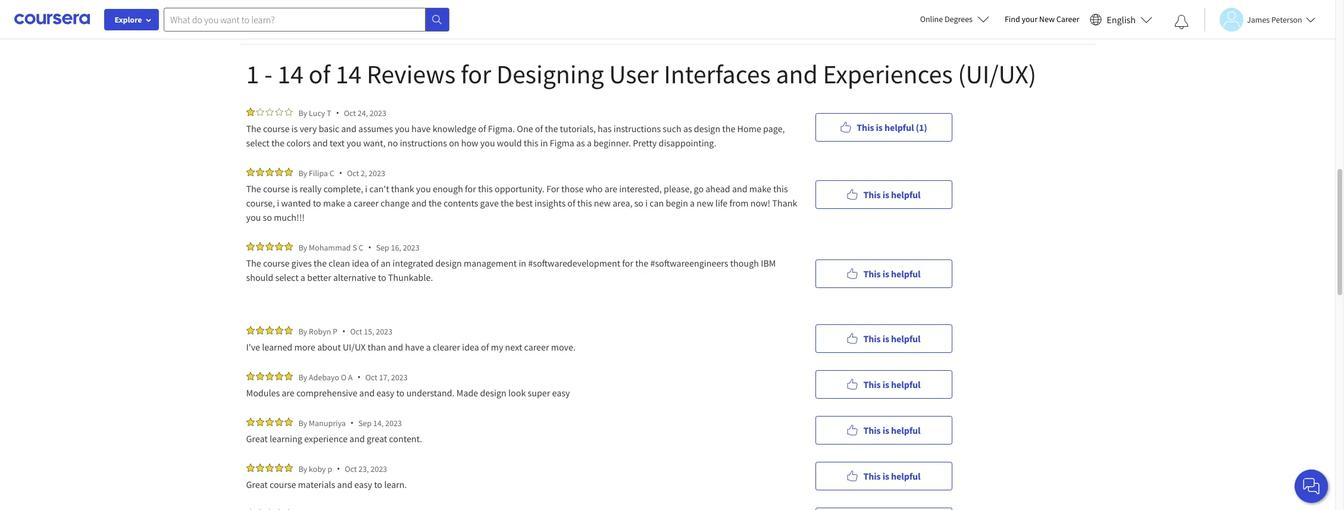 Task type: vqa. For each thing, say whether or not it's contained in the screenshot.


Task type: locate. For each thing, give the bounding box(es) containing it.
in
[[540, 137, 548, 149], [519, 257, 526, 269]]

design up disappointing.
[[694, 123, 720, 135]]

james peterson
[[1247, 14, 1302, 25]]

1 vertical spatial idea
[[462, 341, 479, 353]]

as down tutorials,
[[576, 137, 585, 149]]

are right modules
[[282, 387, 295, 399]]

designing
[[496, 58, 604, 90]]

0 vertical spatial design
[[694, 123, 720, 135]]

1 vertical spatial for
[[465, 183, 476, 195]]

1 this is helpful from the top
[[863, 188, 921, 200]]

of down "those"
[[568, 197, 575, 209]]

0 vertical spatial instructions
[[614, 123, 661, 135]]

1 horizontal spatial star image
[[275, 108, 283, 116]]

helpful for the course is very basic and assumes you have knowledge of figma. one of the tutorials, has instructions such as design the home page, select the colors and text you want, no instructions on how you would this in figma as a beginner. pretty disappointing.
[[885, 121, 914, 133]]

course up course,
[[263, 183, 290, 195]]

of left the an
[[371, 257, 379, 269]]

this is helpful (1)
[[857, 121, 927, 133]]

select inside the course is very basic and assumes you have knowledge of figma. one of the tutorials, has instructions such as design the home page, select the colors and text you want, no instructions on how you would this in figma as a beginner. pretty disappointing.
[[246, 137, 270, 149]]

easy right super
[[552, 387, 570, 399]]

0 vertical spatial idea
[[352, 257, 369, 269]]

the for the course is very basic and assumes you have knowledge of figma. one of the tutorials, has instructions such as design the home page, select the colors and text you want, no instructions on how you would this in figma as a beginner. pretty disappointing.
[[246, 123, 261, 135]]

4 this is helpful from the top
[[863, 378, 921, 390]]

in left figma
[[540, 137, 548, 149]]

helpful for the course is really complete, i can't thank you enough for this opportunity. for those who are interested, please, go ahead and make this course, i wanted to make a career change and the contents gave the best insights of this new area, so i can begin a new life from now! thank you so much!!!
[[891, 188, 921, 200]]

0 horizontal spatial career
[[354, 197, 379, 209]]

all stars
[[420, 9, 451, 20]]

this is helpful button
[[815, 180, 952, 209], [815, 259, 952, 288], [815, 324, 952, 353], [815, 370, 952, 399], [815, 416, 952, 444], [815, 462, 952, 490]]

1 horizontal spatial 14
[[336, 58, 362, 90]]

new
[[1039, 14, 1055, 24]]

#softwareengineers
[[650, 257, 728, 269]]

chevron down image
[[1068, 13, 1078, 23]]

1 horizontal spatial star image
[[284, 108, 293, 116]]

0 horizontal spatial new
[[594, 197, 611, 209]]

1 horizontal spatial new
[[697, 197, 714, 209]]

are
[[605, 183, 617, 195], [282, 387, 295, 399]]

2023 right 17,
[[391, 372, 408, 383]]

1 vertical spatial the
[[246, 183, 261, 195]]

i left can't
[[365, 183, 368, 195]]

course inside the course is very basic and assumes you have knowledge of figma. one of the tutorials, has instructions such as design the home page, select the colors and text you want, no instructions on how you would this in figma as a beginner. pretty disappointing.
[[263, 123, 290, 135]]

oct left 23,
[[345, 463, 357, 474]]

filled star image
[[246, 168, 255, 176], [256, 168, 264, 176], [275, 168, 283, 176], [256, 242, 264, 251], [265, 242, 274, 251], [275, 242, 283, 251], [246, 326, 255, 335], [275, 326, 283, 335], [284, 326, 293, 335], [256, 372, 264, 380], [265, 372, 274, 380], [265, 418, 274, 426], [284, 418, 293, 426], [246, 464, 255, 472], [256, 464, 264, 472], [265, 464, 274, 472], [284, 464, 293, 472]]

1 the from the top
[[246, 123, 261, 135]]

#softwaredevelopment
[[528, 257, 620, 269]]

0 horizontal spatial easy
[[354, 479, 372, 491]]

by for the course gives the clean idea of an integrated design management in #softwaredevelopment for the #softwareengineers though ibm should select a better alternative to thunkable.
[[299, 242, 307, 253]]

interested,
[[619, 183, 662, 195]]

2 the from the top
[[246, 183, 261, 195]]

idea right clearer
[[462, 341, 479, 353]]

star image down 1
[[256, 108, 264, 116]]

6 by from the top
[[299, 418, 307, 428]]

1 vertical spatial design
[[435, 257, 462, 269]]

to left understand.
[[396, 387, 405, 399]]

select left "colors"
[[246, 137, 270, 149]]

look
[[508, 387, 526, 399]]

7 by from the top
[[299, 463, 307, 474]]

sep inside by mohammad s c • sep 16, 2023
[[376, 242, 389, 253]]

1 horizontal spatial are
[[605, 183, 617, 195]]

easy for understand.
[[377, 387, 394, 399]]

have left knowledge
[[412, 123, 431, 135]]

the inside the course is really complete, i can't thank you enough for this opportunity. for those who are interested, please, go ahead and make this course, i wanted to make a career change and the contents gave the best insights of this new area, so i can begin a new life from now! thank you so much!!!
[[246, 183, 261, 195]]

by koby p • oct 23, 2023
[[299, 463, 387, 474]]

filled star image
[[246, 108, 255, 116], [265, 168, 274, 176], [284, 168, 293, 176], [246, 242, 255, 251], [284, 242, 293, 251], [256, 326, 264, 335], [265, 326, 274, 335], [246, 372, 255, 380], [275, 372, 283, 380], [284, 372, 293, 380], [246, 418, 255, 426], [256, 418, 264, 426], [275, 418, 283, 426], [275, 464, 283, 472]]

great
[[246, 433, 268, 445], [246, 479, 268, 491]]

are inside the course is really complete, i can't thank you enough for this opportunity. for those who are interested, please, go ahead and make this course, i wanted to make a career change and the contents gave the best insights of this new area, so i can begin a new life from now! thank you so much!!!
[[605, 183, 617, 195]]

• right a
[[357, 371, 361, 383]]

1 vertical spatial c
[[359, 242, 363, 253]]

i right course,
[[277, 197, 279, 209]]

though
[[730, 257, 759, 269]]

as up disappointing.
[[683, 123, 692, 135]]

in right management
[[519, 257, 526, 269]]

0 horizontal spatial star image
[[256, 108, 264, 116]]

for right #softwaredevelopment
[[622, 257, 633, 269]]

t
[[327, 107, 331, 118]]

the inside the course gives the clean idea of an integrated design management in #softwaredevelopment for the #softwareengineers though ibm should select a better alternative to thunkable.
[[246, 257, 261, 269]]

oct left 17,
[[365, 372, 377, 383]]

14
[[278, 58, 304, 90], [336, 58, 362, 90]]

0 horizontal spatial c
[[330, 168, 334, 178]]

clearer
[[433, 341, 460, 353]]

great for great learning experience and great content.
[[246, 433, 268, 445]]

course left materials
[[270, 479, 296, 491]]

design inside the course gives the clean idea of an integrated design management in #softwaredevelopment for the #softwareengineers though ibm should select a better alternative to thunkable.
[[435, 257, 462, 269]]

c right filipa
[[330, 168, 334, 178]]

oct for have
[[350, 326, 362, 337]]

oct left "24,"
[[344, 107, 356, 118]]

is inside the course is really complete, i can't thank you enough for this opportunity. for those who are interested, please, go ahead and make this course, i wanted to make a career change and the contents gave the best insights of this new area, so i can begin a new life from now! thank you so much!!!
[[291, 183, 298, 195]]

oct
[[344, 107, 356, 118], [347, 168, 359, 178], [350, 326, 362, 337], [365, 372, 377, 383], [345, 463, 357, 474]]

0 vertical spatial great
[[246, 433, 268, 445]]

2 horizontal spatial design
[[694, 123, 720, 135]]

2023 inside by adebayo o a • oct 17, 2023
[[391, 372, 408, 383]]

2 this is helpful from the top
[[863, 268, 921, 280]]

0 vertical spatial have
[[412, 123, 431, 135]]

1 horizontal spatial career
[[524, 341, 549, 353]]

by inside by filipa c • oct 2, 2023
[[299, 168, 307, 178]]

the
[[545, 123, 558, 135], [722, 123, 735, 135], [271, 137, 285, 149], [429, 197, 442, 209], [501, 197, 514, 209], [314, 257, 327, 269], [635, 257, 648, 269]]

find your new career link
[[999, 12, 1085, 27]]

by inside by koby p • oct 23, 2023
[[299, 463, 307, 474]]

learning
[[270, 433, 302, 445]]

0 vertical spatial in
[[540, 137, 548, 149]]

0 vertical spatial for
[[461, 58, 491, 90]]

chat with us image
[[1302, 477, 1321, 496]]

2023 right "24,"
[[370, 107, 386, 118]]

• up complete,
[[339, 167, 342, 179]]

to
[[313, 197, 321, 209], [378, 271, 386, 283], [396, 387, 405, 399], [374, 479, 382, 491]]

opportunity.
[[495, 183, 545, 195]]

14 up by lucy t • oct 24, 2023
[[336, 58, 362, 90]]

new down who
[[594, 197, 611, 209]]

this is helpful button for in
[[815, 259, 952, 288]]

sep left 16,
[[376, 242, 389, 253]]

great
[[367, 433, 387, 445]]

by manupriya • sep 14, 2023
[[299, 417, 402, 429]]

english
[[1107, 13, 1136, 25]]

3 this is helpful button from the top
[[815, 324, 952, 353]]

1 horizontal spatial idea
[[462, 341, 479, 353]]

2023 right 16,
[[403, 242, 420, 253]]

• right the t
[[336, 107, 339, 118]]

the for the course gives the clean idea of an integrated design management in #softwaredevelopment for the #softwareengineers though ibm should select a better alternative to thunkable.
[[246, 257, 261, 269]]

1 horizontal spatial i
[[365, 183, 368, 195]]

is inside button
[[876, 121, 883, 133]]

course inside the course is really complete, i can't thank you enough for this opportunity. for those who are interested, please, go ahead and make this course, i wanted to make a career change and the contents gave the best insights of this new area, so i can begin a new life from now! thank you so much!!!
[[263, 183, 290, 195]]

i
[[365, 183, 368, 195], [277, 197, 279, 209], [645, 197, 648, 209]]

2 14 from the left
[[336, 58, 362, 90]]

by left adebayo
[[299, 372, 307, 383]]

2 vertical spatial the
[[246, 257, 261, 269]]

this is helpful for of
[[863, 332, 921, 344]]

by left lucy
[[299, 107, 307, 118]]

by inside by lucy t • oct 24, 2023
[[299, 107, 307, 118]]

2023 inside by mohammad s c • sep 16, 2023
[[403, 242, 420, 253]]

and down by lucy t • oct 24, 2023
[[341, 123, 357, 135]]

go
[[694, 183, 704, 195]]

this for modules are comprehensive and easy to understand. made design look super easy
[[863, 378, 881, 390]]

0 horizontal spatial design
[[435, 257, 462, 269]]

1 new from the left
[[594, 197, 611, 209]]

idea
[[352, 257, 369, 269], [462, 341, 479, 353]]

assumes
[[358, 123, 393, 135]]

enough
[[433, 183, 463, 195]]

1 vertical spatial so
[[263, 211, 272, 223]]

4 this is helpful button from the top
[[815, 370, 952, 399]]

star image left lucy
[[284, 108, 293, 116]]

a
[[587, 137, 592, 149], [347, 197, 352, 209], [690, 197, 695, 209], [301, 271, 305, 283], [426, 341, 431, 353]]

None search field
[[164, 7, 449, 31]]

1 vertical spatial instructions
[[400, 137, 447, 149]]

has
[[598, 123, 612, 135]]

home
[[737, 123, 761, 135]]

2023 inside by robyn p • oct 15, 2023
[[376, 326, 392, 337]]

figma.
[[488, 123, 515, 135]]

make up now!
[[749, 183, 771, 195]]

career inside the course is really complete, i can't thank you enough for this opportunity. for those who are interested, please, go ahead and make this course, i wanted to make a career change and the contents gave the best insights of this new area, so i can begin a new life from now! thank you so much!!!
[[354, 197, 379, 209]]

for up knowledge
[[461, 58, 491, 90]]

select
[[246, 137, 270, 149], [275, 271, 299, 283]]

understand.
[[406, 387, 455, 399]]

course up "colors"
[[263, 123, 290, 135]]

in inside the course gives the clean idea of an integrated design management in #softwaredevelopment for the #softwareengineers though ibm should select a better alternative to thunkable.
[[519, 257, 526, 269]]

What do you want to learn? text field
[[164, 7, 426, 31]]

course up 'should' at the bottom
[[263, 257, 290, 269]]

great for great course materials and easy to learn.
[[246, 479, 268, 491]]

the up course,
[[246, 183, 261, 195]]

by left filipa
[[299, 168, 307, 178]]

5 by from the top
[[299, 372, 307, 383]]

such
[[663, 123, 681, 135]]

modules
[[246, 387, 280, 399]]

star image down -
[[265, 108, 274, 116]]

contents
[[444, 197, 478, 209]]

2023 inside by lucy t • oct 24, 2023
[[370, 107, 386, 118]]

comprehensive
[[296, 387, 357, 399]]

0 horizontal spatial idea
[[352, 257, 369, 269]]

2023 right 23,
[[371, 463, 387, 474]]

0 vertical spatial are
[[605, 183, 617, 195]]

easy for learn.
[[354, 479, 372, 491]]

is for great learning experience and great content.
[[883, 424, 889, 436]]

star image
[[265, 108, 274, 116], [275, 108, 283, 116]]

1 great from the top
[[246, 433, 268, 445]]

by
[[299, 107, 307, 118], [299, 168, 307, 178], [299, 242, 307, 253], [299, 326, 307, 337], [299, 372, 307, 383], [299, 418, 307, 428], [299, 463, 307, 474]]

helpful for modules are comprehensive and easy to understand. made design look super easy
[[891, 378, 921, 390]]

the down 1
[[246, 123, 261, 135]]

this down one
[[524, 137, 538, 149]]

sep
[[376, 242, 389, 253], [358, 418, 372, 428]]

ibm
[[761, 257, 776, 269]]

is
[[876, 121, 883, 133], [291, 123, 298, 135], [291, 183, 298, 195], [883, 188, 889, 200], [883, 268, 889, 280], [883, 332, 889, 344], [883, 378, 889, 390], [883, 424, 889, 436], [883, 470, 889, 482]]

this is helpful (1) button
[[815, 113, 952, 141]]

• up great learning experience and great content.
[[351, 417, 354, 429]]

make down complete,
[[323, 197, 345, 209]]

you right how
[[480, 137, 495, 149]]

1 horizontal spatial in
[[540, 137, 548, 149]]

14 right -
[[278, 58, 304, 90]]

manupriya
[[309, 418, 346, 428]]

instructions up pretty
[[614, 123, 661, 135]]

thank
[[772, 197, 797, 209]]

the inside the course is very basic and assumes you have knowledge of figma. one of the tutorials, has instructions such as design the home page, select the colors and text you want, no instructions on how you would this in figma as a beginner. pretty disappointing.
[[246, 123, 261, 135]]

1 vertical spatial great
[[246, 479, 268, 491]]

0 horizontal spatial in
[[519, 257, 526, 269]]

of inside the course is really complete, i can't thank you enough for this opportunity. for those who are interested, please, go ahead and make this course, i wanted to make a career change and the contents gave the best insights of this new area, so i can begin a new life from now! thank you so much!!!
[[568, 197, 575, 209]]

make
[[749, 183, 771, 195], [323, 197, 345, 209]]

0 vertical spatial so
[[634, 197, 644, 209]]

1 vertical spatial as
[[576, 137, 585, 149]]

oct left '2,'
[[347, 168, 359, 178]]

3 the from the top
[[246, 257, 261, 269]]

easy down 23,
[[354, 479, 372, 491]]

a down tutorials,
[[587, 137, 592, 149]]

show notifications image
[[1175, 15, 1189, 29]]

0 horizontal spatial so
[[263, 211, 272, 223]]

0 vertical spatial the
[[246, 123, 261, 135]]

explore
[[115, 14, 142, 25]]

star image left lucy
[[275, 108, 283, 116]]

by filipa c • oct 2, 2023
[[299, 167, 385, 179]]

0 horizontal spatial 14
[[278, 58, 304, 90]]

-
[[264, 58, 272, 90]]

the for the course is really complete, i can't thank you enough for this opportunity. for those who are interested, please, go ahead and make this course, i wanted to make a career change and the contents gave the best insights of this new area, so i can begin a new life from now! thank you so much!!!
[[246, 183, 261, 195]]

career
[[1057, 14, 1080, 24]]

p
[[328, 463, 332, 474]]

sep left 14, on the left bottom of page
[[358, 418, 372, 428]]

1 vertical spatial have
[[405, 341, 424, 353]]

0 horizontal spatial sep
[[358, 418, 372, 428]]

move.
[[551, 341, 576, 353]]

course,
[[246, 197, 275, 209]]

by inside by adebayo o a • oct 17, 2023
[[299, 372, 307, 383]]

2 vertical spatial design
[[480, 387, 506, 399]]

c right s
[[359, 242, 363, 253]]

by adebayo o a • oct 17, 2023
[[299, 371, 408, 383]]

have left clearer
[[405, 341, 424, 353]]

the up figma
[[545, 123, 558, 135]]

i left 'can'
[[645, 197, 648, 209]]

0 horizontal spatial are
[[282, 387, 295, 399]]

the down enough
[[429, 197, 442, 209]]

0 vertical spatial make
[[749, 183, 771, 195]]

by left koby
[[299, 463, 307, 474]]

who
[[586, 183, 603, 195]]

1 vertical spatial career
[[524, 341, 549, 353]]

1 vertical spatial sep
[[358, 418, 372, 428]]

0 vertical spatial sep
[[376, 242, 389, 253]]

1 vertical spatial in
[[519, 257, 526, 269]]

0 vertical spatial as
[[683, 123, 692, 135]]

1 star image from the left
[[256, 108, 264, 116]]

instructions left on in the top left of the page
[[400, 137, 447, 149]]

of up how
[[478, 123, 486, 135]]

2023 right 14, on the left bottom of page
[[385, 418, 402, 428]]

1 horizontal spatial select
[[275, 271, 299, 283]]

1 horizontal spatial easy
[[377, 387, 394, 399]]

0 horizontal spatial star image
[[265, 108, 274, 116]]

oct inside by filipa c • oct 2, 2023
[[347, 168, 359, 178]]

2,
[[361, 168, 367, 178]]

this
[[857, 121, 874, 133], [863, 188, 881, 200], [863, 268, 881, 280], [863, 332, 881, 344], [863, 378, 881, 390], [863, 424, 881, 436], [863, 470, 881, 482]]

0 vertical spatial career
[[354, 197, 379, 209]]

1 horizontal spatial c
[[359, 242, 363, 253]]

1 horizontal spatial design
[[480, 387, 506, 399]]

0 horizontal spatial i
[[277, 197, 279, 209]]

oct inside by robyn p • oct 15, 2023
[[350, 326, 362, 337]]

by up "gives"
[[299, 242, 307, 253]]

0 vertical spatial select
[[246, 137, 270, 149]]

this for the course is very basic and assumes you have knowledge of figma. one of the tutorials, has instructions such as design the home page, select the colors and text you want, no instructions on how you would this in figma as a beginner. pretty disappointing.
[[857, 121, 874, 133]]

4 by from the top
[[299, 326, 307, 337]]

oct inside by lucy t • oct 24, 2023
[[344, 107, 356, 118]]

i've learned more about ui/ux than and have a clearer idea of my next career move.
[[246, 341, 576, 353]]

modules are comprehensive and easy to understand. made design look super easy
[[246, 387, 570, 399]]

course for the course is really complete, i can't thank you enough for this opportunity. for those who are interested, please, go ahead and make this course, i wanted to make a career change and the contents gave the best insights of this new area, so i can begin a new life from now! thank you so much!!!
[[263, 183, 290, 195]]

0 horizontal spatial select
[[246, 137, 270, 149]]

so down interested,
[[634, 197, 644, 209]]

2023
[[370, 107, 386, 118], [369, 168, 385, 178], [403, 242, 420, 253], [376, 326, 392, 337], [391, 372, 408, 383], [385, 418, 402, 428], [371, 463, 387, 474]]

by inside by robyn p • oct 15, 2023
[[299, 326, 307, 337]]

by inside by manupriya • sep 14, 2023
[[299, 418, 307, 428]]

3 this is helpful from the top
[[863, 332, 921, 344]]

james
[[1247, 14, 1270, 25]]

• right s
[[368, 242, 371, 253]]

area,
[[613, 197, 633, 209]]

oct for you
[[344, 107, 356, 118]]

career right next
[[524, 341, 549, 353]]

1 vertical spatial make
[[323, 197, 345, 209]]

2 by from the top
[[299, 168, 307, 178]]

2 this is helpful button from the top
[[815, 259, 952, 288]]

course inside the course gives the clean idea of an integrated design management in #softwaredevelopment for the #softwareengineers though ibm should select a better alternative to thunkable.
[[263, 257, 290, 269]]

star image
[[256, 108, 264, 116], [284, 108, 293, 116]]

from
[[730, 197, 749, 209]]

insights
[[535, 197, 566, 209]]

for up "contents"
[[465, 183, 476, 195]]

2 vertical spatial for
[[622, 257, 633, 269]]

1 vertical spatial select
[[275, 271, 299, 283]]

for inside the course is really complete, i can't thank you enough for this opportunity. for those who are interested, please, go ahead and make this course, i wanted to make a career change and the contents gave the best insights of this new area, so i can begin a new life from now! thank you so much!!!
[[465, 183, 476, 195]]

by for the course is very basic and assumes you have knowledge of figma. one of the tutorials, has instructions such as design the home page, select the colors and text you want, no instructions on how you would this in figma as a beginner. pretty disappointing.
[[299, 107, 307, 118]]

o
[[341, 372, 346, 383]]

2 great from the top
[[246, 479, 268, 491]]

new down go
[[697, 197, 714, 209]]

2 horizontal spatial i
[[645, 197, 648, 209]]

this up thank
[[773, 183, 788, 195]]

the left the best
[[501, 197, 514, 209]]

great learning experience and great content.
[[246, 433, 424, 445]]

(ui/ux)
[[958, 58, 1036, 90]]

0 vertical spatial c
[[330, 168, 334, 178]]

wanted
[[281, 197, 311, 209]]

1 horizontal spatial sep
[[376, 242, 389, 253]]

this is helpful button for this
[[815, 180, 952, 209]]

helpful for great course materials and easy to learn.
[[891, 470, 921, 482]]

is for the course is very basic and assumes you have knowledge of figma. one of the tutorials, has instructions such as design the home page, select the colors and text you want, no instructions on how you would this in figma as a beginner. pretty disappointing.
[[876, 121, 883, 133]]

1 by from the top
[[299, 107, 307, 118]]

1
[[246, 58, 259, 90]]

by inside by mohammad s c • sep 16, 2023
[[299, 242, 307, 253]]

the course is really complete, i can't thank you enough for this opportunity. for those who are interested, please, go ahead and make this course, i wanted to make a career change and the contents gave the best insights of this new area, so i can begin a new life from now! thank you so much!!!
[[246, 183, 799, 223]]

3 by from the top
[[299, 242, 307, 253]]

a inside the course gives the clean idea of an integrated design management in #softwaredevelopment for the #softwareengineers though ibm should select a better alternative to thunkable.
[[301, 271, 305, 283]]

1 14 from the left
[[278, 58, 304, 90]]

peterson
[[1272, 14, 1302, 25]]

1 this is helpful button from the top
[[815, 180, 952, 209]]

the up 'should' at the bottom
[[246, 257, 261, 269]]

design left look at left bottom
[[480, 387, 506, 399]]

idea up 'alternative'
[[352, 257, 369, 269]]

to down the an
[[378, 271, 386, 283]]

koby
[[309, 463, 326, 474]]

this is helpful for in
[[863, 268, 921, 280]]

2023 right '2,'
[[369, 168, 385, 178]]



Task type: describe. For each thing, give the bounding box(es) containing it.
figma
[[550, 137, 574, 149]]

of inside the course gives the clean idea of an integrated design management in #softwaredevelopment for the #softwareengineers though ibm should select a better alternative to thunkable.
[[371, 257, 379, 269]]

c inside by mohammad s c • sep 16, 2023
[[359, 242, 363, 253]]

helpful for the course gives the clean idea of an integrated design management in #softwaredevelopment for the #softwareengineers though ibm should select a better alternative to thunkable.
[[891, 268, 921, 280]]

24,
[[358, 107, 368, 118]]

by for modules are comprehensive and easy to understand. made design look super easy
[[299, 372, 307, 383]]

you right thank
[[416, 183, 431, 195]]

filter by:
[[246, 9, 279, 21]]

course for great course materials and easy to learn.
[[270, 479, 296, 491]]

best
[[516, 197, 533, 209]]

2 star image from the left
[[275, 108, 283, 116]]

reviews
[[367, 58, 456, 90]]

s
[[353, 242, 357, 253]]

my
[[491, 341, 503, 353]]

1 horizontal spatial so
[[634, 197, 644, 209]]

and down by adebayo o a • oct 17, 2023
[[359, 387, 375, 399]]

a right begin
[[690, 197, 695, 209]]

you right the text
[[347, 137, 361, 149]]

course for the course is very basic and assumes you have knowledge of figma. one of the tutorials, has instructions such as design the home page, select the colors and text you want, no instructions on how you would this in figma as a beginner. pretty disappointing.
[[263, 123, 290, 135]]

more
[[294, 341, 315, 353]]

degrees
[[945, 14, 973, 24]]

helpful for great learning experience and great content.
[[891, 424, 921, 436]]

management
[[464, 257, 517, 269]]

by lucy t • oct 24, 2023
[[299, 107, 386, 118]]

14,
[[373, 418, 384, 428]]

experience
[[304, 433, 348, 445]]

the course gives the clean idea of an integrated design management in #softwaredevelopment for the #softwareengineers though ibm should select a better alternative to thunkable.
[[246, 257, 778, 283]]

1 horizontal spatial instructions
[[614, 123, 661, 135]]

by for i've learned more about ui/ux than and have a clearer idea of my next career move.
[[299, 326, 307, 337]]

knowledge
[[433, 123, 476, 135]]

change
[[381, 197, 410, 209]]

how
[[461, 137, 478, 149]]

should
[[246, 271, 273, 283]]

6 this is helpful button from the top
[[815, 462, 952, 490]]

online degrees button
[[911, 6, 999, 32]]

by for great learning experience and great content.
[[299, 418, 307, 428]]

one
[[517, 123, 533, 135]]

this is helpful for easy
[[863, 378, 921, 390]]

than
[[368, 341, 386, 353]]

and down thank
[[411, 197, 427, 209]]

robyn
[[309, 326, 331, 337]]

the left "colors"
[[271, 137, 285, 149]]

this down who
[[577, 197, 592, 209]]

have inside the course is very basic and assumes you have knowledge of figma. one of the tutorials, has instructions such as design the home page, select the colors and text you want, no instructions on how you would this in figma as a beginner. pretty disappointing.
[[412, 123, 431, 135]]

and down basic
[[313, 137, 328, 149]]

learned
[[262, 341, 292, 353]]

is for modules are comprehensive and easy to understand. made design look super easy
[[883, 378, 889, 390]]

5 this is helpful button from the top
[[815, 416, 952, 444]]

2 horizontal spatial easy
[[552, 387, 570, 399]]

super
[[528, 387, 550, 399]]

by:
[[268, 9, 279, 21]]

interfaces
[[664, 58, 771, 90]]

• right p at the bottom left
[[337, 463, 340, 474]]

5 this is helpful from the top
[[863, 424, 921, 436]]

0 horizontal spatial make
[[323, 197, 345, 209]]

the left home
[[722, 123, 735, 135]]

(1)
[[916, 121, 927, 133]]

you up 'no'
[[395, 123, 410, 135]]

sep inside by manupriya • sep 14, 2023
[[358, 418, 372, 428]]

filipa
[[309, 168, 328, 178]]

lucy
[[309, 107, 325, 118]]

better
[[307, 271, 331, 283]]

to left learn.
[[374, 479, 382, 491]]

coursera image
[[14, 10, 90, 29]]

and up the page, on the top right of the page
[[776, 58, 818, 90]]

beginner.
[[594, 137, 631, 149]]

1 horizontal spatial as
[[683, 123, 692, 135]]

to inside the course is really complete, i can't thank you enough for this opportunity. for those who are interested, please, go ahead and make this course, i wanted to make a career change and the contents gave the best insights of this new area, so i can begin a new life from now! thank you so much!!!
[[313, 197, 321, 209]]

complete,
[[324, 183, 363, 195]]

15,
[[364, 326, 374, 337]]

begin
[[666, 197, 688, 209]]

stars
[[431, 9, 451, 20]]

is for i've learned more about ui/ux than and have a clearer idea of my next career move.
[[883, 332, 889, 344]]

a left clearer
[[426, 341, 431, 353]]

english button
[[1085, 0, 1157, 39]]

by robyn p • oct 15, 2023
[[299, 326, 392, 337]]

2023 inside by filipa c • oct 2, 2023
[[369, 168, 385, 178]]

for inside the course gives the clean idea of an integrated design management in #softwaredevelopment for the #softwareengineers though ibm should select a better alternative to thunkable.
[[622, 257, 633, 269]]

this is helpful for this
[[863, 188, 921, 200]]

and right than
[[388, 341, 403, 353]]

the left #softwareengineers
[[635, 257, 648, 269]]

6 this is helpful from the top
[[863, 470, 921, 482]]

and down by manupriya • sep 14, 2023
[[350, 433, 365, 445]]

by for the course is really complete, i can't thank you enough for this opportunity. for those who are interested, please, go ahead and make this course, i wanted to make a career change and the contents gave the best insights of this new area, so i can begin a new life from now! thank you so much!!!
[[299, 168, 307, 178]]

0 horizontal spatial instructions
[[400, 137, 447, 149]]

for
[[546, 183, 560, 195]]

much!!!
[[274, 211, 305, 223]]

• right p
[[342, 326, 345, 337]]

and down by koby p • oct 23, 2023
[[337, 479, 352, 491]]

this for great learning experience and great content.
[[863, 424, 881, 436]]

clean
[[329, 257, 350, 269]]

i've
[[246, 341, 260, 353]]

made
[[456, 387, 478, 399]]

would
[[497, 137, 522, 149]]

1 - 14 of 14 reviews for designing user interfaces and experiences (ui/ux)
[[246, 58, 1036, 90]]

can't
[[369, 183, 389, 195]]

2023 inside by manupriya • sep 14, 2023
[[385, 418, 402, 428]]

your
[[1022, 14, 1038, 24]]

all
[[420, 9, 429, 20]]

find your new career
[[1005, 14, 1080, 24]]

oct inside by koby p • oct 23, 2023
[[345, 463, 357, 474]]

this for i've learned more about ui/ux than and have a clearer idea of my next career move.
[[863, 332, 881, 344]]

p
[[333, 326, 338, 337]]

is for the course gives the clean idea of an integrated design management in #softwaredevelopment for the #softwareengineers though ibm should select a better alternative to thunkable.
[[883, 268, 889, 280]]

in inside the course is very basic and assumes you have knowledge of figma. one of the tutorials, has instructions such as design the home page, select the colors and text you want, no instructions on how you would this in figma as a beginner. pretty disappointing.
[[540, 137, 548, 149]]

this for great course materials and easy to learn.
[[863, 470, 881, 482]]

find
[[1005, 14, 1020, 24]]

is inside the course is very basic and assumes you have knowledge of figma. one of the tutorials, has instructions such as design the home page, select the colors and text you want, no instructions on how you would this in figma as a beginner. pretty disappointing.
[[291, 123, 298, 135]]

filter
[[246, 9, 266, 21]]

c inside by filipa c • oct 2, 2023
[[330, 168, 334, 178]]

select inside the course gives the clean idea of an integrated design management in #softwaredevelopment for the #softwareengineers though ibm should select a better alternative to thunkable.
[[275, 271, 299, 283]]

this is helpful button for of
[[815, 324, 952, 353]]

those
[[561, 183, 584, 195]]

2023 inside by koby p • oct 23, 2023
[[371, 463, 387, 474]]

ahead
[[706, 183, 730, 195]]

by for great course materials and easy to learn.
[[299, 463, 307, 474]]

about
[[317, 341, 341, 353]]

thank
[[391, 183, 414, 195]]

idea inside the course gives the clean idea of an integrated design management in #softwaredevelopment for the #softwareengineers though ibm should select a better alternative to thunkable.
[[352, 257, 369, 269]]

of left my
[[481, 341, 489, 353]]

mohammad
[[309, 242, 351, 253]]

and up the from
[[732, 183, 748, 195]]

this is helpful button for easy
[[815, 370, 952, 399]]

is for the course is really complete, i can't thank you enough for this opportunity. for those who are interested, please, go ahead and make this course, i wanted to make a career change and the contents gave the best insights of this new area, so i can begin a new life from now! thank you so much!!!
[[883, 188, 889, 200]]

this inside the course is very basic and assumes you have knowledge of figma. one of the tutorials, has instructions such as design the home page, select the colors and text you want, no instructions on how you would this in figma as a beginner. pretty disappointing.
[[524, 137, 538, 149]]

disappointing.
[[659, 137, 716, 149]]

a inside the course is very basic and assumes you have knowledge of figma. one of the tutorials, has instructions such as design the home page, select the colors and text you want, no instructions on how you would this in figma as a beginner. pretty disappointing.
[[587, 137, 592, 149]]

james peterson button
[[1204, 7, 1316, 31]]

2 star image from the left
[[284, 108, 293, 116]]

gives
[[291, 257, 312, 269]]

basic
[[319, 123, 339, 135]]

design inside the course is very basic and assumes you have knowledge of figma. one of the tutorials, has instructions such as design the home page, select the colors and text you want, no instructions on how you would this in figma as a beginner. pretty disappointing.
[[694, 123, 720, 135]]

this for the course is really complete, i can't thank you enough for this opportunity. for those who are interested, please, go ahead and make this course, i wanted to make a career change and the contents gave the best insights of this new area, so i can begin a new life from now! thank you so much!!!
[[863, 188, 881, 200]]

this up the gave
[[478, 183, 493, 195]]

is for great course materials and easy to learn.
[[883, 470, 889, 482]]

this for the course gives the clean idea of an integrated design management in #softwaredevelopment for the #softwareengineers though ibm should select a better alternative to thunkable.
[[863, 268, 881, 280]]

oct for thank
[[347, 168, 359, 178]]

oct inside by adebayo o a • oct 17, 2023
[[365, 372, 377, 383]]

gave
[[480, 197, 499, 209]]

of right one
[[535, 123, 543, 135]]

2 new from the left
[[697, 197, 714, 209]]

explore button
[[104, 9, 159, 30]]

16,
[[391, 242, 401, 253]]

to inside the course gives the clean idea of an integrated design management in #softwaredevelopment for the #softwareengineers though ibm should select a better alternative to thunkable.
[[378, 271, 386, 283]]

helpful for i've learned more about ui/ux than and have a clearer idea of my next career move.
[[891, 332, 921, 344]]

1 vertical spatial are
[[282, 387, 295, 399]]

1 horizontal spatial make
[[749, 183, 771, 195]]

on
[[449, 137, 459, 149]]

now!
[[751, 197, 770, 209]]

you down course,
[[246, 211, 261, 223]]

23,
[[359, 463, 369, 474]]

1 star image from the left
[[265, 108, 274, 116]]

all stars button
[[400, 1, 487, 29]]

of up lucy
[[309, 58, 330, 90]]

integrated
[[393, 257, 434, 269]]

a down complete,
[[347, 197, 352, 209]]

course for the course gives the clean idea of an integrated design management in #softwaredevelopment for the #softwareengineers though ibm should select a better alternative to thunkable.
[[263, 257, 290, 269]]

learn.
[[384, 479, 407, 491]]

great course materials and easy to learn.
[[246, 479, 407, 491]]

the up better
[[314, 257, 327, 269]]

0 horizontal spatial as
[[576, 137, 585, 149]]

the course is very basic and assumes you have knowledge of figma. one of the tutorials, has instructions such as design the home page, select the colors and text you want, no instructions on how you would this in figma as a beginner. pretty disappointing.
[[246, 123, 787, 149]]



